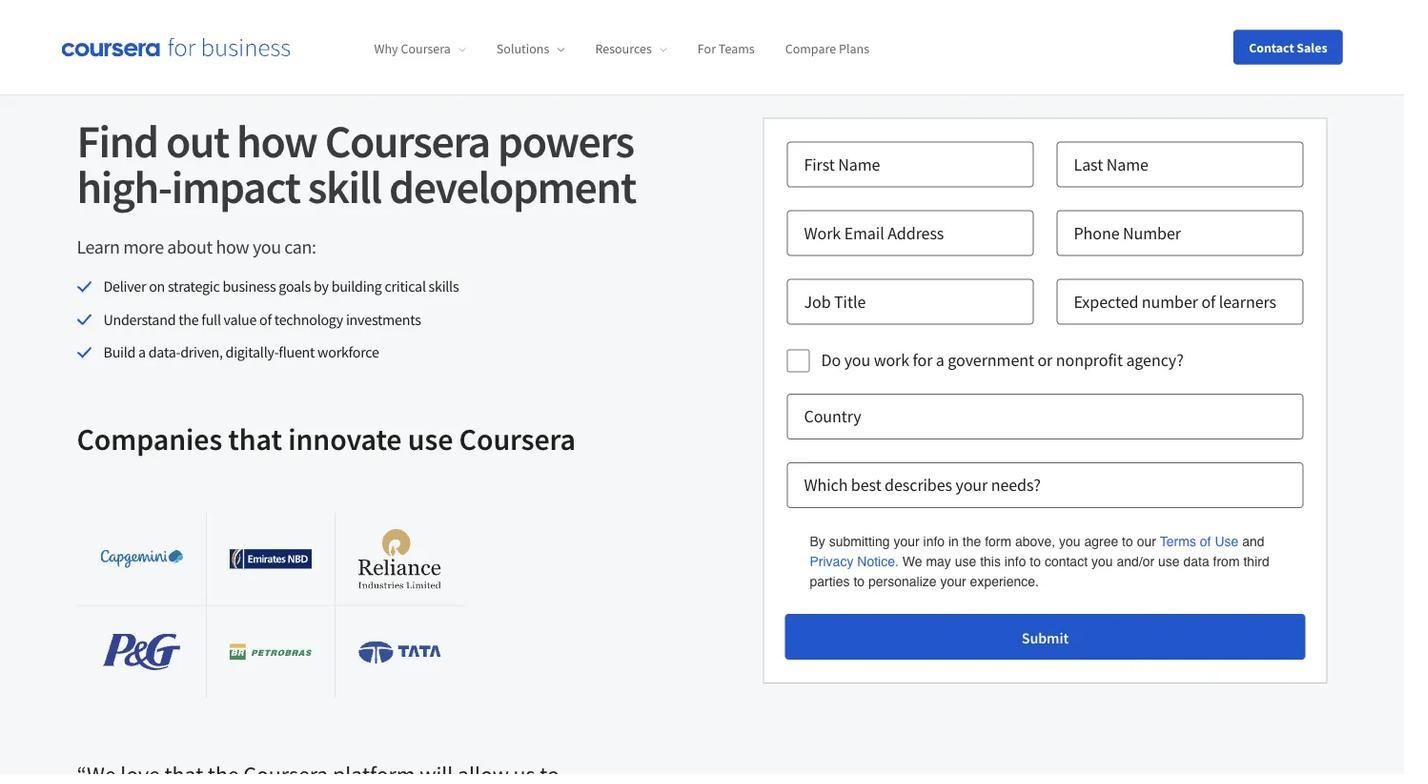 Task type: describe. For each thing, give the bounding box(es) containing it.
submitting
[[829, 533, 890, 549]]

companies
[[77, 420, 222, 458]]

we
[[903, 553, 922, 569]]

phone
[[1074, 222, 1120, 244]]

and
[[1242, 533, 1265, 549]]

1 vertical spatial how
[[216, 235, 249, 258]]

p&g logo image
[[103, 634, 181, 671]]

which
[[804, 474, 848, 496]]

build
[[103, 343, 135, 362]]

compare
[[785, 40, 836, 57]]

the inside by submitting your info in the form above, you agree to our terms of use and privacy notice.
[[963, 533, 981, 549]]

companies that innovate use coursera
[[77, 420, 576, 458]]

compare plans link
[[785, 40, 870, 57]]

why
[[374, 40, 398, 57]]

in
[[949, 533, 959, 549]]

workforce
[[318, 343, 379, 362]]

from
[[1213, 553, 1240, 569]]

job title
[[804, 291, 866, 312]]

form
[[985, 533, 1012, 549]]

last name
[[1074, 154, 1149, 175]]

strategic
[[168, 277, 220, 296]]

how inside the find out how coursera powers high-impact skill development
[[237, 112, 317, 169]]

email
[[844, 222, 884, 244]]

by submitting your info in the form above, you agree to our terms of use and privacy notice.
[[810, 533, 1268, 569]]

out
[[166, 112, 229, 169]]

we may use this info to contact you and/or use data from third parties to personalize your experience.
[[810, 553, 1270, 589]]

business
[[223, 277, 276, 296]]

by
[[314, 277, 329, 296]]

best
[[851, 474, 882, 496]]

more
[[123, 235, 164, 258]]

name for last name
[[1107, 154, 1149, 175]]

resources
[[595, 40, 652, 57]]

may
[[926, 553, 951, 569]]

critical
[[385, 277, 426, 296]]

digitally-
[[226, 343, 279, 362]]

1 vertical spatial to
[[854, 573, 865, 589]]

why coursera link
[[374, 40, 466, 57]]

use
[[1215, 533, 1239, 549]]

contact
[[1249, 39, 1294, 56]]

0 vertical spatial coursera
[[401, 40, 451, 57]]

you left can:
[[253, 235, 281, 258]]

first name
[[804, 154, 880, 175]]

First Name text field
[[787, 142, 1034, 187]]

title
[[834, 291, 866, 312]]

innovate
[[288, 420, 402, 458]]

phone number
[[1074, 222, 1181, 244]]

info inside by submitting your info in the form above, you agree to our terms of use and privacy notice.
[[923, 533, 945, 549]]

work
[[874, 349, 910, 371]]

nonprofit
[[1056, 349, 1123, 371]]

coursera inside the find out how coursera powers high-impact skill development
[[325, 112, 490, 169]]

emirates logo image
[[230, 549, 312, 569]]

describes
[[885, 474, 952, 496]]

personalize
[[869, 573, 937, 589]]

powers
[[498, 112, 634, 169]]

learn
[[77, 235, 120, 258]]

terms of use link
[[1160, 531, 1239, 551]]

work
[[804, 222, 841, 244]]

agency?
[[1126, 349, 1184, 371]]

job
[[804, 291, 831, 312]]

why coursera
[[374, 40, 451, 57]]

tata logo image
[[359, 641, 441, 664]]

1 horizontal spatial a
[[936, 349, 945, 371]]

0 horizontal spatial of
[[259, 310, 272, 329]]

learners
[[1219, 291, 1277, 312]]

solutions link
[[497, 40, 565, 57]]

experience.
[[970, 573, 1039, 589]]

value
[[224, 310, 257, 329]]

driven,
[[180, 343, 223, 362]]

needs?
[[991, 474, 1041, 496]]

deliver on strategic business goals by building critical skills
[[103, 277, 459, 296]]

info inside the "we may use this info to contact you and/or use data from third parties to personalize your experience."
[[1005, 553, 1026, 569]]

Phone Number telephone field
[[1057, 210, 1304, 256]]

expected
[[1074, 291, 1139, 312]]

Last Name text field
[[1057, 142, 1304, 187]]

understand
[[103, 310, 176, 329]]

which best describes your needs?
[[804, 474, 1041, 496]]

technology
[[274, 310, 343, 329]]

skill
[[308, 158, 381, 215]]

development
[[389, 158, 636, 215]]

impact
[[171, 158, 300, 215]]

petrobras logo image
[[230, 644, 312, 660]]

privacy notice. link
[[810, 551, 899, 571]]

agree to
[[1084, 533, 1133, 549]]

high-
[[77, 158, 171, 215]]



Task type: vqa. For each thing, say whether or not it's contained in the screenshot.
bottommost to
yes



Task type: locate. For each thing, give the bounding box(es) containing it.
how right out
[[237, 112, 317, 169]]

1 vertical spatial info
[[1005, 553, 1026, 569]]

can:
[[284, 235, 316, 258]]

do you work for a government or nonprofit agency?
[[821, 349, 1184, 371]]

0 horizontal spatial a
[[138, 343, 146, 362]]

you inside by submitting your info in the form above, you agree to our terms of use and privacy notice.
[[1059, 533, 1081, 549]]

for
[[698, 40, 716, 57]]

submit
[[1022, 628, 1069, 647]]

last
[[1074, 154, 1103, 175]]

your up we
[[894, 533, 920, 549]]

info
[[923, 533, 945, 549], [1005, 553, 1026, 569]]

or
[[1038, 349, 1053, 371]]

goals
[[279, 277, 311, 296]]

1 horizontal spatial name
[[1107, 154, 1149, 175]]

1 vertical spatial coursera
[[325, 112, 490, 169]]

fluent
[[279, 343, 315, 362]]

privacy notice.
[[810, 553, 899, 569]]

skills
[[429, 277, 459, 296]]

2 vertical spatial coursera
[[459, 420, 576, 458]]

2 vertical spatial your
[[940, 573, 966, 589]]

contact sales
[[1249, 39, 1328, 56]]

1 horizontal spatial info
[[1005, 553, 1026, 569]]

you inside the "we may use this info to contact you and/or use data from third parties to personalize your experience."
[[1092, 553, 1113, 569]]

and/or
[[1117, 553, 1155, 569]]

number
[[1142, 291, 1198, 312]]

work email address
[[804, 222, 944, 244]]

2 horizontal spatial use
[[1158, 553, 1180, 569]]

contact
[[1045, 553, 1088, 569]]

1 horizontal spatial use
[[955, 553, 977, 569]]

coursera
[[401, 40, 451, 57], [325, 112, 490, 169], [459, 420, 576, 458]]

use right "innovate"
[[408, 420, 453, 458]]

submit button
[[785, 614, 1306, 660]]

you down agree to
[[1092, 553, 1113, 569]]

do
[[821, 349, 841, 371]]

first
[[804, 154, 835, 175]]

your
[[956, 474, 988, 496], [894, 533, 920, 549], [940, 573, 966, 589]]

contact sales button
[[1234, 30, 1343, 64]]

resources link
[[595, 40, 667, 57]]

Job Title text field
[[787, 279, 1034, 325]]

0 horizontal spatial to
[[854, 573, 865, 589]]

0 vertical spatial info
[[923, 533, 945, 549]]

name
[[838, 154, 880, 175], [1107, 154, 1149, 175]]

your left needs?
[[956, 474, 988, 496]]

data-
[[148, 343, 180, 362]]

find out how coursera powers high-impact skill development
[[77, 112, 636, 215]]

0 horizontal spatial info
[[923, 533, 945, 549]]

understand the full value of technology investments
[[103, 310, 421, 329]]

you
[[253, 235, 281, 258], [844, 349, 871, 371], [1059, 533, 1081, 549], [1092, 553, 1113, 569]]

building
[[331, 277, 382, 296]]

deliver
[[103, 277, 146, 296]]

a right for
[[936, 349, 945, 371]]

find
[[77, 112, 158, 169]]

1 horizontal spatial of
[[1202, 291, 1216, 312]]

you right "do"
[[844, 349, 871, 371]]

parties
[[810, 573, 850, 589]]

the
[[178, 310, 199, 329], [963, 533, 981, 549]]

how right about
[[216, 235, 249, 258]]

your inside the "we may use this info to contact you and/or use data from third parties to personalize your experience."
[[940, 573, 966, 589]]

our
[[1137, 533, 1156, 549]]

address
[[888, 222, 944, 244]]

capgemini logo image
[[101, 550, 183, 568]]

coursera for business image
[[61, 37, 290, 57]]

your down 'may' on the right bottom
[[940, 573, 966, 589]]

info up experience.
[[1005, 553, 1026, 569]]

use down terms of
[[1158, 553, 1180, 569]]

investments
[[346, 310, 421, 329]]

of right the number
[[1202, 291, 1216, 312]]

to down above,
[[1030, 553, 1041, 569]]

a left data-
[[138, 343, 146, 362]]

you up contact
[[1059, 533, 1081, 549]]

2 name from the left
[[1107, 154, 1149, 175]]

for
[[913, 349, 933, 371]]

0 horizontal spatial use
[[408, 420, 453, 458]]

the right in
[[963, 533, 981, 549]]

1 vertical spatial the
[[963, 533, 981, 549]]

name for first name
[[838, 154, 880, 175]]

number
[[1123, 222, 1181, 244]]

compare plans
[[785, 40, 870, 57]]

0 vertical spatial to
[[1030, 553, 1041, 569]]

1 vertical spatial your
[[894, 533, 920, 549]]

use down in
[[955, 553, 977, 569]]

your inside by submitting your info in the form above, you agree to our terms of use and privacy notice.
[[894, 533, 920, 549]]

this
[[980, 553, 1001, 569]]

1 horizontal spatial the
[[963, 533, 981, 549]]

0 vertical spatial how
[[237, 112, 317, 169]]

that
[[228, 420, 282, 458]]

terms of
[[1160, 533, 1211, 549]]

teams
[[719, 40, 755, 57]]

of right value
[[259, 310, 272, 329]]

learn more about how you can:
[[77, 235, 316, 258]]

country
[[804, 405, 862, 427]]

above,
[[1015, 533, 1055, 549]]

to down privacy notice. link
[[854, 573, 865, 589]]

name right the last
[[1107, 154, 1149, 175]]

of
[[1202, 291, 1216, 312], [259, 310, 272, 329]]

government
[[948, 349, 1034, 371]]

use
[[408, 420, 453, 458], [955, 553, 977, 569], [1158, 553, 1180, 569]]

0 horizontal spatial name
[[838, 154, 880, 175]]

plans
[[839, 40, 870, 57]]

info left in
[[923, 533, 945, 549]]

about
[[167, 235, 212, 258]]

a
[[138, 343, 146, 362], [936, 349, 945, 371]]

to
[[1030, 553, 1041, 569], [854, 573, 865, 589]]

Work Email Address email field
[[787, 210, 1034, 256]]

0 vertical spatial the
[[178, 310, 199, 329]]

0 horizontal spatial the
[[178, 310, 199, 329]]

0 vertical spatial your
[[956, 474, 988, 496]]

expected number of learners
[[1074, 291, 1277, 312]]

name right "first"
[[838, 154, 880, 175]]

on
[[149, 277, 165, 296]]

Do you work for a government or nonprofit agency? checkbox
[[787, 349, 810, 372]]

the left full
[[178, 310, 199, 329]]

1 name from the left
[[838, 154, 880, 175]]

how
[[237, 112, 317, 169], [216, 235, 249, 258]]

reliance logo image
[[359, 529, 441, 589]]

data
[[1184, 553, 1210, 569]]

full
[[201, 310, 221, 329]]

for teams link
[[698, 40, 755, 57]]

1 horizontal spatial to
[[1030, 553, 1041, 569]]



